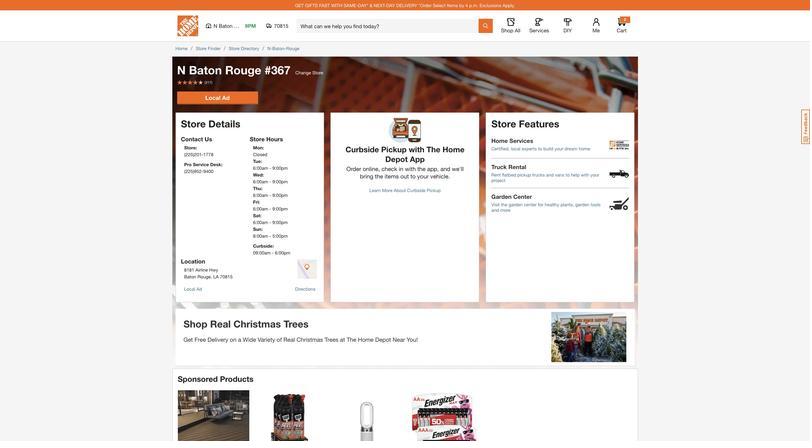 Task type: vqa. For each thing, say whether or not it's contained in the screenshot.


Task type: describe. For each thing, give the bounding box(es) containing it.
home link
[[175, 46, 188, 51]]

vans
[[555, 172, 565, 177]]

a
[[238, 336, 241, 343]]

features
[[519, 118, 559, 130]]

local for the bottommost local ad link
[[184, 286, 195, 292]]

4 9:00pm from the top
[[273, 206, 288, 211]]

home
[[579, 146, 590, 151]]

certified,
[[492, 146, 510, 151]]

order
[[347, 165, 361, 172]]

armorguard 15/16 in. x 5-1/4 in. x 8 ft. forest brown square edge capped composite decking board image
[[178, 390, 249, 441]]

get gifts fast with same-day* & next-day delivery *order select items by 4 p.m. exclusions apply.
[[295, 2, 515, 8]]

9400
[[203, 168, 214, 174]]

sponsored
[[178, 374, 218, 383]]

for
[[538, 202, 544, 207]]

9pm
[[245, 23, 256, 29]]

rouge inside location 8181 airline hwy baton rouge , la 70815
[[198, 274, 211, 279]]

at
[[340, 336, 345, 343]]

directions link
[[295, 283, 316, 295]]

1 9:00pm from the top
[[273, 165, 288, 171]]

details
[[209, 118, 240, 130]]

( 317 )
[[205, 80, 212, 84]]

store for store hours mon: closed tue: 6:00am - 9:00pm wed: 6:00am - 9:00pm thu: 6:00am - 9:00pm fri: 6:00am - 9:00pm sat: 6:00am - 9:00pm sun: 8:00am - 5:00pm
[[250, 135, 265, 142]]

0 horizontal spatial real
[[210, 318, 231, 330]]

and inside garden center visit the garden center for healthy plants, garden tools and more
[[492, 207, 499, 213]]

tools
[[591, 202, 601, 207]]

your inside truck rental rent flatbed pickup trucks and vans to help with your project
[[591, 172, 600, 177]]

diy
[[564, 27, 572, 33]]

with
[[331, 2, 343, 8]]

image title image for home services
[[610, 135, 629, 155]]

0 vertical spatial local ad link
[[177, 92, 258, 104]]

contact us store : (225)201-1778
[[181, 135, 214, 157]]

wed:
[[253, 172, 264, 177]]

delivery
[[396, 2, 417, 8]]

project
[[492, 177, 506, 183]]

store for store details
[[181, 118, 206, 130]]

(225)201-1778 link
[[184, 152, 214, 157]]

home inside curbside pickup with the home depot app order online, check in with the app, and we'll bring the items out to your vehicle.
[[443, 145, 465, 154]]

visit
[[492, 202, 500, 207]]

n-baton-rouge link
[[267, 46, 300, 51]]

n-baton-rouge
[[267, 46, 300, 51]]

dream
[[565, 146, 578, 151]]

8181
[[184, 267, 194, 273]]

367
[[271, 63, 291, 77]]

pro
[[184, 162, 192, 167]]

experts
[[522, 146, 537, 151]]

0 horizontal spatial the
[[375, 173, 383, 180]]

0 horizontal spatial christmas
[[234, 318, 281, 330]]

items
[[385, 173, 399, 180]]

car with trunk open and app image
[[389, 118, 421, 143]]

local ad for top local ad link
[[205, 94, 230, 101]]

: for service
[[221, 162, 222, 167]]

2 garden from the left
[[576, 202, 590, 207]]

2
[[624, 17, 626, 22]]

317
[[206, 80, 211, 84]]

out
[[401, 173, 409, 180]]

wide
[[243, 336, 256, 343]]

day*
[[358, 2, 368, 8]]

learn
[[369, 187, 381, 193]]

image title image for garden center
[[610, 197, 629, 210]]

image title image for truck rental
[[610, 170, 629, 178]]

all
[[515, 27, 521, 33]]

service
[[193, 162, 209, 167]]

local ad for the bottommost local ad link
[[184, 286, 202, 292]]

with up the out
[[405, 165, 416, 172]]

la
[[213, 274, 219, 279]]

app,
[[427, 165, 439, 172]]

check
[[382, 165, 397, 172]]

What can we help you find today? search field
[[301, 19, 478, 33]]

same-
[[344, 2, 358, 8]]

help
[[571, 172, 580, 177]]

rent
[[492, 172, 501, 177]]

shop for shop all
[[501, 27, 514, 33]]

hwy
[[209, 267, 218, 273]]

4
[[466, 2, 468, 8]]

ad for the bottommost local ad link
[[196, 286, 202, 292]]

plants,
[[561, 202, 574, 207]]

and inside truck rental rent flatbed pickup trucks and vans to help with your project
[[546, 172, 554, 177]]

home down the home depot logo
[[175, 46, 188, 51]]

products
[[220, 374, 254, 383]]

local for top local ad link
[[205, 94, 221, 101]]

baton for n baton rouge
[[219, 23, 233, 29]]

with inside truck rental rent flatbed pickup trucks and vans to help with your project
[[581, 172, 589, 177]]

rouge for n baton rouge
[[234, 23, 249, 29]]

shop all
[[501, 27, 521, 33]]

pickup
[[518, 172, 531, 177]]

max battery bundle with aa (36-pack) and aaa (30-pack) batteries image
[[408, 390, 479, 441]]

1 vertical spatial depot
[[375, 336, 391, 343]]

navigate to real christmas trees selection page image
[[552, 312, 627, 362]]

8:00am
[[253, 233, 268, 239]]

diy button
[[558, 18, 578, 34]]

flatbed
[[502, 172, 516, 177]]

exclusions
[[480, 2, 501, 8]]

sat:
[[253, 213, 262, 218]]

feedback link image
[[802, 109, 810, 144]]

sponsored products
[[178, 374, 254, 383]]

(225)201-
[[184, 152, 203, 157]]

5:00pm
[[273, 233, 288, 239]]

on
[[230, 336, 237, 343]]

1 horizontal spatial the
[[418, 165, 426, 172]]

rouge for n baton rouge # 367
[[225, 63, 261, 77]]

2 6:00am from the top
[[253, 179, 268, 184]]

p.m.
[[469, 2, 478, 8]]

n for n baton rouge # 367
[[177, 63, 186, 77]]

,
[[211, 274, 212, 279]]

1 vertical spatial the
[[347, 336, 356, 343]]

learn more about curbside pickup
[[369, 187, 441, 193]]

1 vertical spatial trees
[[325, 336, 339, 343]]

1 garden from the left
[[509, 202, 523, 207]]

map pin image
[[305, 264, 310, 270]]

free
[[195, 336, 206, 343]]

4 6:00am from the top
[[253, 206, 268, 211]]

home services certified, local experts to build your dream home
[[492, 137, 590, 151]]

rouge for n-baton-rouge
[[286, 46, 300, 51]]

1 vertical spatial real
[[284, 336, 295, 343]]

store directory link
[[229, 46, 259, 51]]

1 horizontal spatial curbside
[[407, 187, 426, 193]]

items
[[447, 2, 458, 8]]

select
[[433, 2, 446, 8]]

home inside home services certified, local experts to build your dream home
[[492, 137, 508, 144]]



Task type: locate. For each thing, give the bounding box(es) containing it.
1 vertical spatial pickup
[[427, 187, 441, 193]]

the down online,
[[375, 173, 383, 180]]

0 horizontal spatial shop
[[184, 318, 207, 330]]

services up local
[[510, 137, 533, 144]]

1 horizontal spatial to
[[538, 146, 542, 151]]

0 horizontal spatial to
[[411, 173, 416, 180]]

2 9:00pm from the top
[[273, 179, 288, 184]]

your
[[555, 146, 564, 151], [591, 172, 600, 177], [417, 173, 429, 180]]

- inside curbside: 09:00am - 6:00pm
[[272, 250, 274, 255]]

1 horizontal spatial garden
[[576, 202, 590, 207]]

0 vertical spatial depot
[[385, 155, 408, 164]]

shop
[[501, 27, 514, 33], [184, 318, 207, 330]]

in
[[399, 165, 403, 172]]

desk
[[210, 162, 221, 167]]

0 horizontal spatial 70815
[[220, 274, 233, 279]]

5 9:00pm from the top
[[273, 219, 288, 225]]

the
[[427, 145, 441, 154], [347, 336, 356, 343]]

shop up free
[[184, 318, 207, 330]]

: right service
[[221, 162, 222, 167]]

2 horizontal spatial and
[[546, 172, 554, 177]]

rouge down airline
[[198, 274, 211, 279]]

0 vertical spatial shop
[[501, 27, 514, 33]]

trees left at
[[325, 336, 339, 343]]

local ad link
[[177, 92, 258, 104], [184, 283, 202, 295]]

to right the out
[[411, 173, 416, 180]]

the down app on the top of the page
[[418, 165, 426, 172]]

1 vertical spatial baton
[[189, 63, 222, 77]]

depot
[[385, 155, 408, 164], [375, 336, 391, 343]]

1 horizontal spatial local ad
[[205, 94, 230, 101]]

store right change
[[312, 70, 323, 75]]

2 image title image from the top
[[610, 170, 629, 178]]

1 horizontal spatial :
[[221, 162, 222, 167]]

1 horizontal spatial shop
[[501, 27, 514, 33]]

of
[[277, 336, 282, 343]]

0 vertical spatial image title image
[[610, 135, 629, 155]]

store left the finder
[[196, 46, 207, 51]]

6:00am
[[253, 165, 268, 171], [253, 179, 268, 184], [253, 192, 268, 198], [253, 206, 268, 211], [253, 219, 268, 225]]

services inside home services certified, local experts to build your dream home
[[510, 137, 533, 144]]

curbside inside curbside pickup with the home depot app order online, check in with the app, and we'll bring the items out to your vehicle.
[[346, 145, 379, 154]]

depot inside curbside pickup with the home depot app order online, check in with the app, and we'll bring the items out to your vehicle.
[[385, 155, 408, 164]]

0 horizontal spatial trees
[[284, 318, 309, 330]]

services button
[[529, 18, 550, 34]]

1 horizontal spatial your
[[555, 146, 564, 151]]

me
[[593, 27, 600, 33]]

garden
[[509, 202, 523, 207], [576, 202, 590, 207]]

curbside pickup with the home depot app order online, check in with the app, and we'll bring the items out to your vehicle.
[[346, 145, 465, 180]]

0 vertical spatial local
[[205, 94, 221, 101]]

apply.
[[503, 2, 515, 8]]

to inside curbside pickup with the home depot app order online, check in with the app, and we'll bring the items out to your vehicle.
[[411, 173, 416, 180]]

pickup up the "check"
[[381, 145, 407, 154]]

0 horizontal spatial n
[[177, 63, 186, 77]]

finder
[[208, 46, 221, 51]]

0 vertical spatial local ad
[[205, 94, 230, 101]]

2 horizontal spatial to
[[566, 172, 570, 177]]

app
[[410, 155, 425, 164]]

1 vertical spatial local ad link
[[184, 283, 202, 295]]

1 horizontal spatial and
[[492, 207, 499, 213]]

home up certified,
[[492, 137, 508, 144]]

pro service desk : (225)952-9400
[[184, 162, 224, 174]]

1 vertical spatial local
[[184, 286, 195, 292]]

image title image
[[610, 135, 629, 155], [610, 170, 629, 178], [610, 197, 629, 210]]

curbside:
[[253, 243, 274, 249]]

baton-
[[272, 46, 286, 51]]

your inside home services certified, local experts to build your dream home
[[555, 146, 564, 151]]

next-
[[374, 2, 386, 8]]

70815 inside location 8181 airline hwy baton rouge , la 70815
[[220, 274, 233, 279]]

you!
[[407, 336, 418, 343]]

rouge up store directory
[[234, 23, 249, 29]]

store for store directory
[[229, 46, 240, 51]]

1 vertical spatial n
[[177, 63, 186, 77]]

contact
[[181, 135, 203, 142]]

christmas
[[234, 318, 281, 330], [297, 336, 323, 343]]

: for us
[[196, 145, 197, 150]]

center
[[524, 202, 537, 207]]

0 horizontal spatial ad
[[196, 286, 202, 292]]

0 vertical spatial 70815
[[274, 23, 289, 29]]

ad down airline
[[196, 286, 202, 292]]

baton for n baton rouge # 367
[[189, 63, 222, 77]]

ad
[[222, 94, 230, 101], [196, 286, 202, 292]]

0 vertical spatial services
[[530, 27, 549, 33]]

1 horizontal spatial local
[[205, 94, 221, 101]]

trees
[[284, 318, 309, 330], [325, 336, 339, 343]]

change
[[295, 70, 311, 75]]

6:00am down 'wed:'
[[253, 179, 268, 184]]

services inside button
[[530, 27, 549, 33]]

rouge down store directory
[[225, 63, 261, 77]]

1 vertical spatial image title image
[[610, 170, 629, 178]]

home right at
[[358, 336, 374, 343]]

local ad link down the )
[[177, 92, 258, 104]]

1 horizontal spatial trees
[[325, 336, 339, 343]]

*order
[[419, 2, 432, 8]]

store inside store hours mon: closed tue: 6:00am - 9:00pm wed: 6:00am - 9:00pm thu: 6:00am - 9:00pm fri: 6:00am - 9:00pm sat: 6:00am - 9:00pm sun: 8:00am - 5:00pm
[[250, 135, 265, 142]]

to inside truck rental rent flatbed pickup trucks and vans to help with your project
[[566, 172, 570, 177]]

(225)952-9400 link
[[184, 168, 214, 174]]

the inside garden center visit the garden center for healthy plants, garden tools and more
[[501, 202, 508, 207]]

: inside contact us store : (225)201-1778
[[196, 145, 197, 150]]

1 vertical spatial services
[[510, 137, 533, 144]]

shop real christmas trees
[[184, 318, 309, 330]]

online,
[[363, 165, 380, 172]]

n baton rouge
[[214, 23, 249, 29]]

1 6:00am from the top
[[253, 165, 268, 171]]

dyson purifier hot+cool gen1 hp10 image
[[331, 390, 403, 441]]

store up (225)201-
[[184, 145, 196, 150]]

6:00am down the thu:
[[253, 192, 268, 198]]

your right build
[[555, 146, 564, 151]]

0 horizontal spatial local ad
[[184, 286, 202, 292]]

map preview image
[[298, 259, 317, 279]]

the right at
[[347, 336, 356, 343]]

store inside contact us store : (225)201-1778
[[184, 145, 196, 150]]

:
[[196, 145, 197, 150], [221, 162, 222, 167]]

curbside right about
[[407, 187, 426, 193]]

build
[[544, 146, 553, 151]]

fri:
[[253, 199, 260, 205]]

depot up 'in'
[[385, 155, 408, 164]]

baton left 9pm
[[219, 23, 233, 29]]

real up "delivery"
[[210, 318, 231, 330]]

1 vertical spatial 70815
[[220, 274, 233, 279]]

0 horizontal spatial your
[[417, 173, 429, 180]]

shop for shop real christmas trees
[[184, 318, 207, 330]]

6:00am up sun: in the bottom of the page
[[253, 219, 268, 225]]

pickup inside curbside pickup with the home depot app order online, check in with the app, and we'll bring the items out to your vehicle.
[[381, 145, 407, 154]]

center
[[513, 193, 532, 200]]

closed
[[253, 152, 267, 157]]

local ad down 8181
[[184, 286, 202, 292]]

to inside home services certified, local experts to build your dream home
[[538, 146, 542, 151]]

5 6:00am from the top
[[253, 219, 268, 225]]

your right help
[[591, 172, 600, 177]]

1 horizontal spatial the
[[427, 145, 441, 154]]

1 horizontal spatial n
[[214, 23, 217, 29]]

rouge
[[234, 23, 249, 29], [286, 46, 300, 51], [225, 63, 261, 77], [198, 274, 211, 279]]

store finder
[[196, 46, 221, 51]]

3 9:00pm from the top
[[273, 192, 288, 198]]

store finder link
[[196, 46, 221, 51]]

shop left all
[[501, 27, 514, 33]]

n up the finder
[[214, 23, 217, 29]]

and left more
[[492, 207, 499, 213]]

1 vertical spatial ad
[[196, 286, 202, 292]]

6:00am up 'wed:'
[[253, 165, 268, 171]]

spray texture 25 oz. orange peel water based 2-in-1 wall and ceiling white texture spray with aim tech nozzle (6-pack) image
[[254, 390, 326, 441]]

tue:
[[253, 158, 262, 164]]

: up (225)201-1778 link
[[196, 145, 197, 150]]

store up certified,
[[492, 118, 516, 130]]

1 vertical spatial curbside
[[407, 187, 426, 193]]

real right the of
[[284, 336, 295, 343]]

70815 up "baton-"
[[274, 23, 289, 29]]

sun:
[[253, 226, 263, 232]]

70815 right la
[[220, 274, 233, 279]]

we'll
[[452, 165, 464, 172]]

directory
[[241, 46, 259, 51]]

1 vertical spatial shop
[[184, 318, 207, 330]]

with up app on the top of the page
[[409, 145, 425, 154]]

70815 button
[[266, 23, 289, 29]]

christmas up the wide
[[234, 318, 281, 330]]

the up app,
[[427, 145, 441, 154]]

home
[[175, 46, 188, 51], [492, 137, 508, 144], [443, 145, 465, 154], [358, 336, 374, 343]]

local ad down the )
[[205, 94, 230, 101]]

6:00pm
[[275, 250, 290, 255]]

1 horizontal spatial 70815
[[274, 23, 289, 29]]

gifts
[[305, 2, 318, 8]]

and inside curbside pickup with the home depot app order online, check in with the app, and we'll bring the items out to your vehicle.
[[441, 165, 450, 172]]

baton
[[219, 23, 233, 29], [189, 63, 222, 77], [184, 274, 196, 279]]

the home depot logo image
[[177, 16, 198, 36]]

to left build
[[538, 146, 542, 151]]

0 horizontal spatial the
[[347, 336, 356, 343]]

baton inside location 8181 airline hwy baton rouge , la 70815
[[184, 274, 196, 279]]

2 vertical spatial baton
[[184, 274, 196, 279]]

shop all button
[[501, 18, 521, 34]]

local down the )
[[205, 94, 221, 101]]

hours
[[266, 135, 283, 142]]

fast
[[319, 2, 330, 8]]

depot left near
[[375, 336, 391, 343]]

local ad link down 8181
[[184, 283, 202, 295]]

airline
[[196, 267, 208, 273]]

store
[[196, 46, 207, 51], [229, 46, 240, 51], [312, 70, 323, 75], [181, 118, 206, 130], [492, 118, 516, 130], [250, 135, 265, 142], [184, 145, 196, 150]]

shop inside button
[[501, 27, 514, 33]]

us
[[205, 135, 212, 142]]

2 vertical spatial image title image
[[610, 197, 629, 210]]

0 vertical spatial curbside
[[346, 145, 379, 154]]

ad for top local ad link
[[222, 94, 230, 101]]

0 horizontal spatial local
[[184, 286, 195, 292]]

1 horizontal spatial pickup
[[427, 187, 441, 193]]

the inside curbside pickup with the home depot app order online, check in with the app, and we'll bring the items out to your vehicle.
[[427, 145, 441, 154]]

rouge right the n- at the left top
[[286, 46, 300, 51]]

3 image title image from the top
[[610, 197, 629, 210]]

thu:
[[253, 186, 263, 191]]

the down the garden
[[501, 202, 508, 207]]

0 horizontal spatial :
[[196, 145, 197, 150]]

1 vertical spatial christmas
[[297, 336, 323, 343]]

0 horizontal spatial garden
[[509, 202, 523, 207]]

0 horizontal spatial pickup
[[381, 145, 407, 154]]

1 vertical spatial local ad
[[184, 286, 202, 292]]

0 vertical spatial ad
[[222, 94, 230, 101]]

0 vertical spatial the
[[427, 145, 441, 154]]

services right all
[[530, 27, 549, 33]]

store hours mon: closed tue: 6:00am - 9:00pm wed: 6:00am - 9:00pm thu: 6:00am - 9:00pm fri: 6:00am - 9:00pm sat: 6:00am - 9:00pm sun: 8:00am - 5:00pm
[[250, 135, 288, 239]]

baton up (
[[189, 63, 222, 77]]

services
[[530, 27, 549, 33], [510, 137, 533, 144]]

0 vertical spatial christmas
[[234, 318, 281, 330]]

store up mon:
[[250, 135, 265, 142]]

and left vans at the top
[[546, 172, 554, 177]]

your inside curbside pickup with the home depot app order online, check in with the app, and we'll bring the items out to your vehicle.
[[417, 173, 429, 180]]

store up contact
[[181, 118, 206, 130]]

with right help
[[581, 172, 589, 177]]

local ad
[[205, 94, 230, 101], [184, 286, 202, 292]]

store details
[[181, 118, 240, 130]]

n for n baton rouge
[[214, 23, 217, 29]]

trucks
[[532, 172, 545, 177]]

pickup down 'vehicle.'
[[427, 187, 441, 193]]

garden down center
[[509, 202, 523, 207]]

0 vertical spatial trees
[[284, 318, 309, 330]]

store directory
[[229, 46, 259, 51]]

0 horizontal spatial curbside
[[346, 145, 379, 154]]

2 horizontal spatial your
[[591, 172, 600, 177]]

store for store finder
[[196, 46, 207, 51]]

with
[[409, 145, 425, 154], [405, 165, 416, 172], [581, 172, 589, 177]]

delivery
[[208, 336, 228, 343]]

(225)952-
[[184, 168, 203, 174]]

1 horizontal spatial real
[[284, 336, 295, 343]]

garden center visit the garden center for healthy plants, garden tools and more
[[492, 193, 601, 213]]

0 vertical spatial n
[[214, 23, 217, 29]]

ad up details
[[222, 94, 230, 101]]

6:00am up sat:
[[253, 206, 268, 211]]

70815
[[274, 23, 289, 29], [220, 274, 233, 279]]

your down app,
[[417, 173, 429, 180]]

me button
[[586, 18, 607, 34]]

2 horizontal spatial the
[[501, 202, 508, 207]]

1 horizontal spatial christmas
[[297, 336, 323, 343]]

curbside up 'order'
[[346, 145, 379, 154]]

local down 8181
[[184, 286, 195, 292]]

baton down 8181
[[184, 274, 196, 279]]

70815 inside button
[[274, 23, 289, 29]]

near
[[393, 336, 405, 343]]

0 vertical spatial baton
[[219, 23, 233, 29]]

home up we'll
[[443, 145, 465, 154]]

: inside "pro service desk : (225)952-9400"
[[221, 162, 222, 167]]

0 vertical spatial :
[[196, 145, 197, 150]]

0 vertical spatial real
[[210, 318, 231, 330]]

more
[[500, 207, 511, 213]]

christmas right the of
[[297, 336, 323, 343]]

1 image title image from the top
[[610, 135, 629, 155]]

store for store features
[[492, 118, 516, 130]]

n baton rouge # 367
[[177, 63, 291, 77]]

1 vertical spatial :
[[221, 162, 222, 167]]

trees up get free delivery on a wide variety of real christmas trees at the home depot near you!
[[284, 318, 309, 330]]

and up 'vehicle.'
[[441, 165, 450, 172]]

1 horizontal spatial ad
[[222, 94, 230, 101]]

n
[[214, 23, 217, 29], [177, 63, 186, 77]]

0 vertical spatial pickup
[[381, 145, 407, 154]]

directions
[[295, 286, 316, 292]]

3 6:00am from the top
[[253, 192, 268, 198]]

to left help
[[566, 172, 570, 177]]

get
[[295, 2, 304, 8]]

0 horizontal spatial and
[[441, 165, 450, 172]]

garden left tools at the top right of page
[[576, 202, 590, 207]]

store left directory
[[229, 46, 240, 51]]

n down "home" link
[[177, 63, 186, 77]]

cart 2
[[617, 17, 627, 33]]



